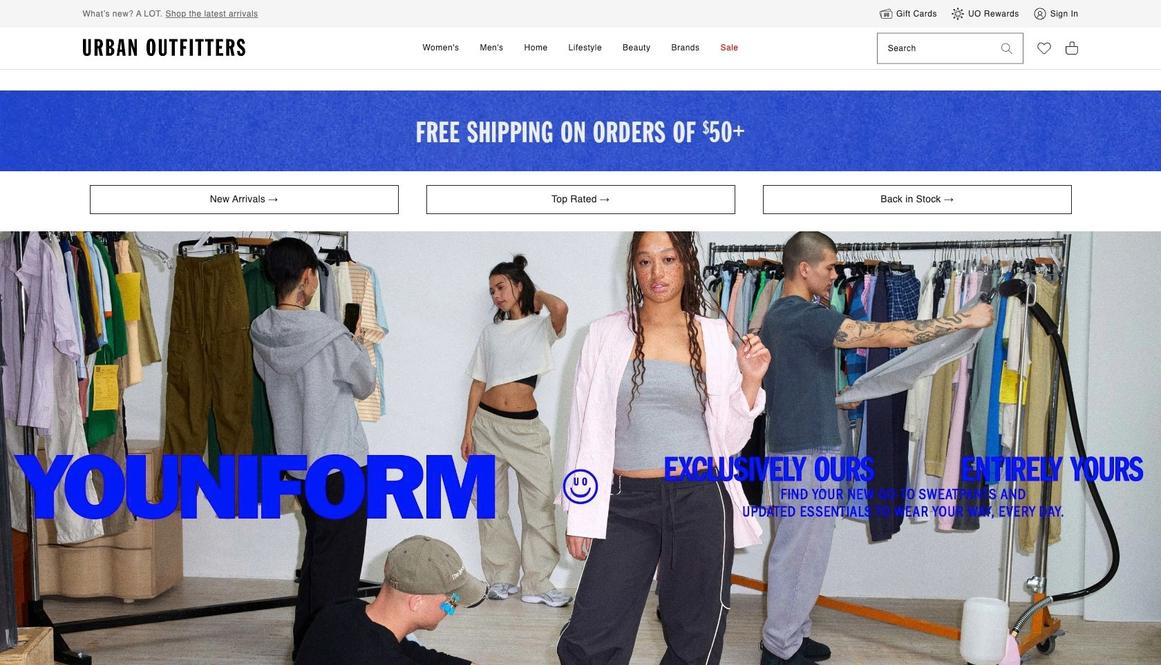 Task type: describe. For each thing, give the bounding box(es) containing it.
shop youniform image
[[0, 231, 1161, 666]]

main navigation element
[[298, 28, 863, 69]]

urban outfitters image
[[83, 39, 245, 57]]

my shopping bag image
[[1065, 40, 1079, 55]]



Task type: locate. For each thing, give the bounding box(es) containing it.
search image
[[1001, 43, 1012, 54]]

free ship image
[[0, 91, 1161, 172]]

None search field
[[878, 34, 991, 63]]

Search text field
[[878, 34, 991, 63]]

favorites image
[[1037, 41, 1051, 55]]



Task type: vqa. For each thing, say whether or not it's contained in the screenshot.
"main navigation" 'ELEMENT'
yes



